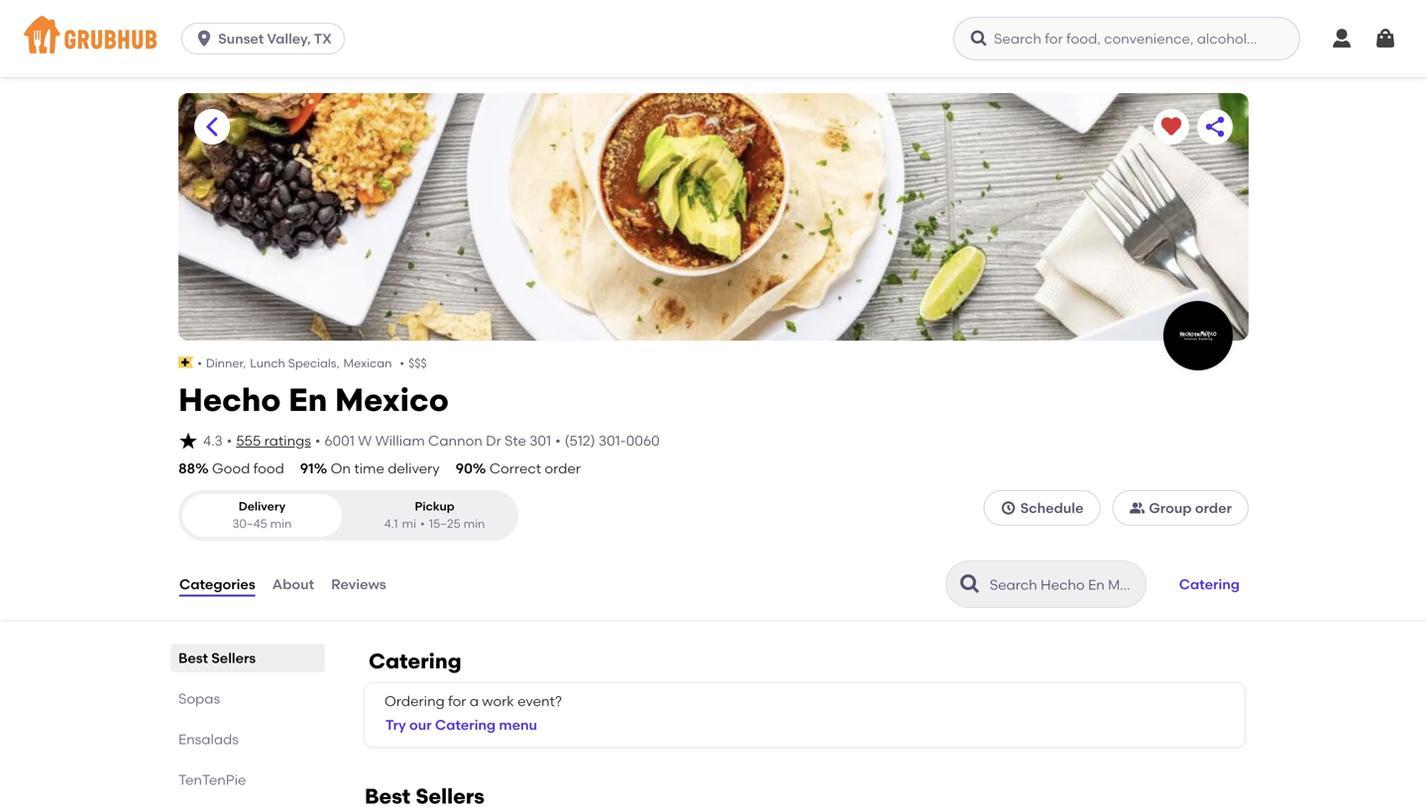 Task type: vqa. For each thing, say whether or not it's contained in the screenshot.
one on the left of page
no



Task type: locate. For each thing, give the bounding box(es) containing it.
min right '15–25'
[[464, 517, 485, 531]]

1 vertical spatial order
[[1195, 500, 1232, 517]]

• right subscription pass icon on the top of page
[[197, 356, 202, 371]]

for
[[448, 693, 466, 710]]

ratings
[[264, 433, 311, 449]]

order right group
[[1195, 500, 1232, 517]]

hecho en mexico
[[178, 381, 449, 419]]

on
[[331, 461, 351, 477]]

2 vertical spatial catering
[[435, 717, 496, 734]]

tentenpie
[[178, 772, 246, 789]]

good
[[212, 461, 250, 477]]

food
[[253, 461, 284, 477]]

2 min from the left
[[464, 517, 485, 531]]

catering down group order
[[1180, 576, 1240, 593]]

best
[[178, 650, 208, 667]]

subscription pass image
[[178, 357, 193, 369]]

sunset
[[218, 30, 264, 47]]

try our catering menu button
[[377, 704, 546, 748]]

delivery
[[388, 461, 440, 477]]

order for correct order
[[545, 461, 581, 477]]

order
[[545, 461, 581, 477], [1195, 500, 1232, 517]]

svg image inside sunset valley, tx button
[[194, 29, 214, 49]]

301
[[530, 433, 551, 449]]

schedule button
[[984, 491, 1101, 527]]

w
[[358, 433, 372, 449]]

1 horizontal spatial min
[[464, 517, 485, 531]]

min inside delivery 30–45 min
[[270, 517, 292, 531]]

min
[[270, 517, 292, 531], [464, 517, 485, 531]]

1 min from the left
[[270, 517, 292, 531]]

• right the 301
[[555, 433, 561, 449]]

dr
[[486, 433, 501, 449]]

reviews button
[[330, 549, 387, 621]]

svg image
[[1374, 27, 1398, 51], [194, 29, 214, 49], [178, 431, 198, 451], [1001, 501, 1017, 517]]

cannon
[[428, 433, 483, 449]]

4.3
[[203, 433, 223, 449]]

ordering
[[385, 693, 445, 710]]

• right mi
[[420, 517, 425, 531]]

0 vertical spatial order
[[545, 461, 581, 477]]

order inside button
[[1195, 500, 1232, 517]]

1 horizontal spatial order
[[1195, 500, 1232, 517]]

sellers
[[211, 650, 256, 667]]

min down delivery
[[270, 517, 292, 531]]

0 horizontal spatial min
[[270, 517, 292, 531]]

catering
[[1180, 576, 1240, 593], [369, 649, 462, 675], [435, 717, 496, 734]]

on time delivery
[[331, 461, 440, 477]]

sunset valley, tx
[[218, 30, 332, 47]]

event?
[[518, 693, 562, 710]]

catering down for
[[435, 717, 496, 734]]

0 horizontal spatial order
[[545, 461, 581, 477]]

min inside pickup 4.1 mi • 15–25 min
[[464, 517, 485, 531]]

mexican
[[344, 356, 392, 371]]

option group containing delivery 30–45 min
[[178, 491, 518, 541]]

order down (512)
[[545, 461, 581, 477]]

0 vertical spatial catering
[[1180, 576, 1240, 593]]

valley,
[[267, 30, 311, 47]]

ste
[[505, 433, 526, 449]]

mexico
[[335, 381, 449, 419]]

15–25
[[429, 517, 461, 531]]

time
[[354, 461, 385, 477]]

catering button
[[1171, 563, 1249, 607]]

catering inside ordering for a work event? try our catering menu
[[435, 717, 496, 734]]

saved restaurant button
[[1154, 109, 1190, 145]]

90
[[456, 461, 473, 477]]

svg image
[[1330, 27, 1354, 51], [970, 29, 989, 49]]

specials,
[[288, 356, 340, 371]]

option group
[[178, 491, 518, 541]]

• 6001 w william cannon dr ste 301 • (512) 301-0060
[[315, 433, 660, 449]]

work
[[482, 693, 514, 710]]

caret left icon image
[[200, 115, 224, 139]]

share icon image
[[1204, 115, 1227, 139]]

• left 6001
[[315, 433, 321, 449]]

•
[[197, 356, 202, 371], [400, 356, 405, 371], [227, 433, 232, 449], [315, 433, 321, 449], [555, 433, 561, 449], [420, 517, 425, 531]]

30–45
[[232, 517, 267, 531]]

hecho
[[178, 381, 281, 419]]

delivery
[[239, 500, 286, 514]]

best sellers
[[178, 650, 256, 667]]

about
[[272, 576, 314, 593]]

catering up ordering
[[369, 649, 462, 675]]



Task type: describe. For each thing, give the bounding box(es) containing it.
Search for food, convenience, alcohol... search field
[[954, 17, 1301, 60]]

group order
[[1149, 500, 1232, 517]]

301-
[[599, 433, 626, 449]]

1 horizontal spatial svg image
[[1330, 27, 1354, 51]]

catering inside "catering" button
[[1180, 576, 1240, 593]]

people icon image
[[1129, 501, 1145, 517]]

group
[[1149, 500, 1192, 517]]

delivery 30–45 min
[[232, 500, 292, 531]]

reviews
[[331, 576, 386, 593]]

lunch
[[250, 356, 285, 371]]

saved restaurant image
[[1160, 115, 1184, 139]]

menu
[[499, 717, 537, 734]]

correct order
[[490, 461, 581, 477]]

sopas
[[178, 691, 220, 708]]

Search Hecho En Mexico search field
[[988, 576, 1140, 595]]

about button
[[271, 549, 315, 621]]

• right '4.3'
[[227, 433, 232, 449]]

dinner,
[[206, 356, 246, 371]]

try
[[386, 717, 406, 734]]

mi
[[402, 517, 416, 531]]

our
[[409, 717, 432, 734]]

categories
[[179, 576, 255, 593]]

svg image inside schedule button
[[1001, 501, 1017, 517]]

0060
[[626, 433, 660, 449]]

pickup
[[415, 500, 455, 514]]

ensalads
[[178, 732, 239, 748]]

pickup 4.1 mi • 15–25 min
[[384, 500, 485, 531]]

• left $$$ in the top of the page
[[400, 356, 405, 371]]

group order button
[[1113, 491, 1249, 527]]

categories button
[[178, 549, 256, 621]]

1 vertical spatial catering
[[369, 649, 462, 675]]

order for group order
[[1195, 500, 1232, 517]]

• dinner, lunch specials, mexican • $$$
[[197, 356, 427, 371]]

(512)
[[565, 433, 595, 449]]

$$$
[[409, 356, 427, 371]]

91
[[300, 461, 314, 477]]

ordering for a work event? try our catering menu
[[385, 693, 562, 734]]

search icon image
[[958, 573, 982, 597]]

good food
[[212, 461, 284, 477]]

6001
[[325, 433, 355, 449]]

main navigation navigation
[[0, 0, 1428, 77]]

correct
[[490, 461, 541, 477]]

william
[[375, 433, 425, 449]]

555
[[236, 433, 261, 449]]

sunset valley, tx button
[[182, 23, 353, 55]]

schedule
[[1021, 500, 1084, 517]]

0 horizontal spatial svg image
[[970, 29, 989, 49]]

tx
[[314, 30, 332, 47]]

4.3 • 555 ratings
[[203, 433, 311, 449]]

• inside pickup 4.1 mi • 15–25 min
[[420, 517, 425, 531]]

88
[[178, 461, 195, 477]]

a
[[470, 693, 479, 710]]

4.1
[[384, 517, 398, 531]]

en
[[289, 381, 327, 419]]



